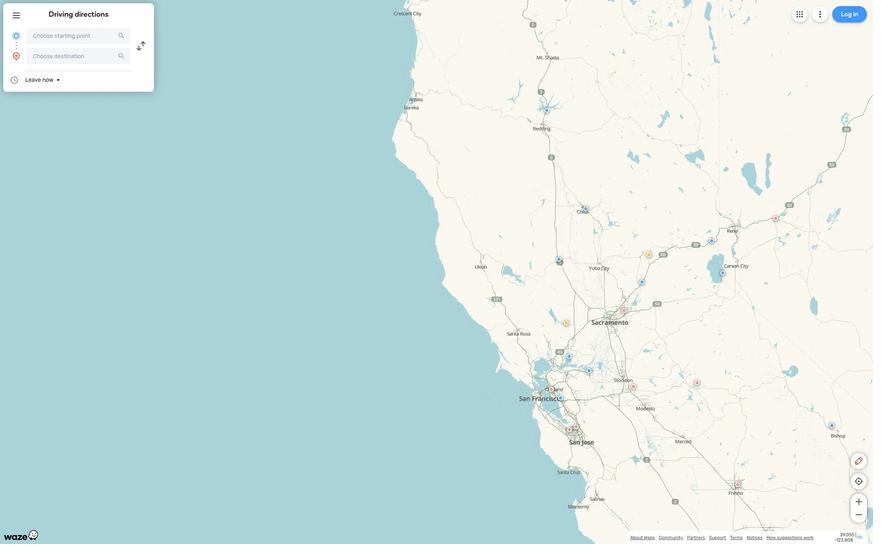 Task type: vqa. For each thing, say whether or not it's contained in the screenshot.
at at top
no



Task type: describe. For each thing, give the bounding box(es) containing it.
pencil image
[[854, 457, 864, 467]]

driving
[[49, 10, 73, 19]]

about waze community partners support terms notices how suggestions work
[[631, 536, 814, 541]]

work
[[804, 536, 814, 541]]

partners
[[687, 536, 705, 541]]

Choose destination text field
[[27, 48, 130, 64]]

leave now
[[25, 77, 54, 84]]

location image
[[11, 51, 21, 61]]

zoom in image
[[854, 498, 864, 507]]

about waze link
[[631, 536, 655, 541]]

leave
[[25, 77, 41, 84]]

driving directions
[[49, 10, 109, 19]]

0 horizontal spatial road closed image
[[574, 425, 579, 430]]

how suggestions work link
[[767, 536, 814, 541]]

1 horizontal spatial road closed image
[[736, 483, 741, 488]]

Choose starting point text field
[[27, 28, 130, 44]]

39.055
[[840, 533, 855, 538]]

community link
[[659, 536, 683, 541]]

support
[[709, 536, 726, 541]]

terms
[[730, 536, 743, 541]]

zoom out image
[[854, 511, 864, 520]]

clock image
[[9, 75, 19, 85]]

suggestions
[[777, 536, 803, 541]]



Task type: locate. For each thing, give the bounding box(es) containing it.
road closed image
[[774, 216, 779, 221], [622, 309, 627, 313], [695, 381, 700, 386], [631, 385, 636, 390], [549, 388, 554, 393], [567, 428, 572, 433]]

police image
[[545, 108, 549, 113], [710, 239, 715, 244], [640, 280, 645, 285], [567, 355, 572, 359]]

now
[[42, 77, 54, 84]]

notices
[[747, 536, 763, 541]]

-
[[835, 538, 837, 544]]

link image
[[857, 535, 863, 541]]

community
[[659, 536, 683, 541]]

about
[[631, 536, 643, 541]]

current location image
[[11, 31, 21, 41]]

|
[[856, 533, 857, 538]]

hazard image
[[647, 253, 652, 258]]

terms link
[[730, 536, 743, 541]]

road closed image
[[574, 425, 579, 430], [736, 483, 741, 488]]

directions
[[75, 10, 109, 19]]

police image
[[584, 207, 589, 212], [557, 257, 562, 262], [721, 271, 726, 276], [587, 369, 592, 374], [558, 396, 563, 401], [830, 424, 835, 429]]

notices link
[[747, 536, 763, 541]]

123.808
[[837, 538, 853, 544]]

0 vertical spatial road closed image
[[574, 425, 579, 430]]

waze
[[644, 536, 655, 541]]

hazard image
[[564, 321, 569, 326]]

39.055 | -123.808
[[835, 533, 857, 544]]

support link
[[709, 536, 726, 541]]

partners link
[[687, 536, 705, 541]]

1 vertical spatial road closed image
[[736, 483, 741, 488]]

how
[[767, 536, 776, 541]]



